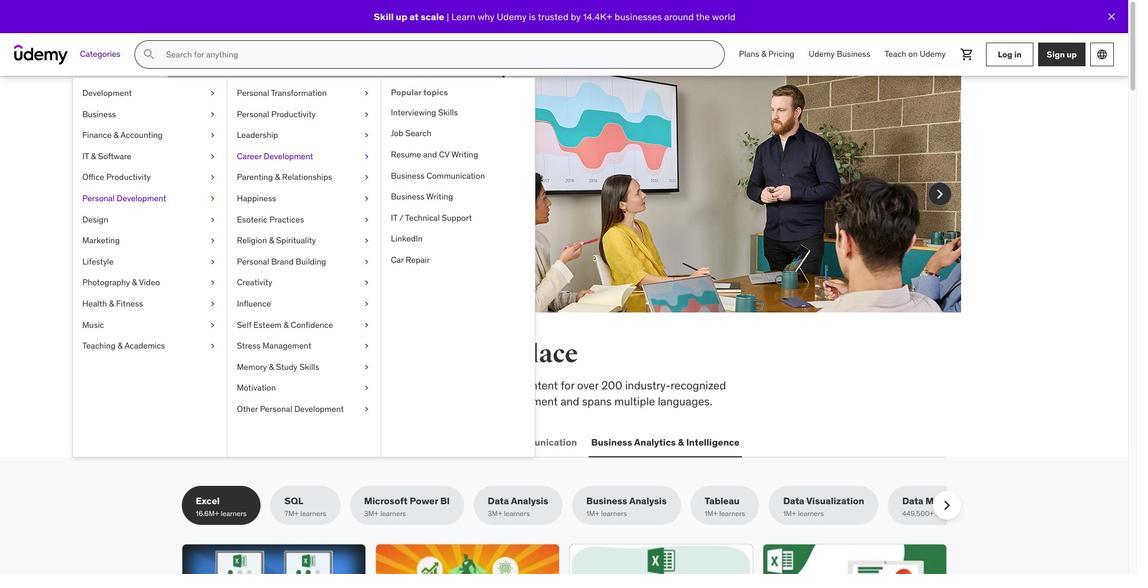 Task type: describe. For each thing, give the bounding box(es) containing it.
next image for carousel element
[[930, 185, 949, 204]]

choose a language image
[[1097, 49, 1108, 60]]

microsoft power bi 3m+ learners
[[364, 495, 450, 519]]

xsmall image for memory & study skills
[[362, 362, 371, 373]]

& for health & fitness
[[109, 299, 114, 309]]

influence link
[[228, 294, 381, 315]]

over
[[577, 379, 599, 393]]

memory
[[237, 362, 267, 372]]

learners inside tableau 1m+ learners
[[720, 510, 746, 519]]

xsmall image for personal transformation
[[362, 88, 371, 99]]

udemy left the is on the left of the page
[[497, 11, 527, 22]]

other
[[237, 404, 258, 415]]

design link
[[73, 209, 227, 231]]

finance & accounting
[[82, 130, 163, 141]]

shopping cart with 0 items image
[[960, 47, 975, 62]]

development down motivation link
[[294, 404, 344, 415]]

learners inside data modeling 449,500+ learners
[[936, 510, 962, 519]]

3m+ inside microsoft power bi 3m+ learners
[[364, 510, 379, 519]]

resume
[[391, 149, 421, 160]]

leadership for leadership link
[[237, 130, 278, 141]]

up for sign
[[1067, 49, 1077, 60]]

esoteric practices
[[237, 214, 304, 225]]

personal down workplace
[[260, 404, 292, 415]]

personal productivity
[[237, 109, 316, 119]]

by
[[571, 11, 581, 22]]

udemy image
[[14, 44, 68, 65]]

productivity for office productivity
[[106, 172, 151, 183]]

learners inside the data analysis 3m+ learners
[[504, 510, 530, 519]]

why for scale
[[478, 11, 495, 22]]

personal brand building
[[237, 256, 326, 267]]

personal development link
[[73, 188, 227, 209]]

teach on udemy
[[885, 49, 946, 59]]

data visualization 1m+ learners
[[783, 495, 865, 519]]

all the skills you need in one place
[[182, 339, 578, 370]]

multiple
[[615, 394, 655, 409]]

xsmall image for health & fitness
[[208, 299, 217, 310]]

our
[[253, 394, 269, 409]]

esoteric practices link
[[228, 209, 381, 231]]

finance & accounting link
[[73, 125, 227, 146]]

skill
[[374, 11, 394, 22]]

communication inside "button"
[[505, 436, 577, 448]]

personal for personal productivity
[[237, 109, 269, 119]]

& inside self esteem & confidence link
[[284, 320, 289, 330]]

udemy inside the build ready-for- anything teams see why leading organizations choose to learn with udemy business.
[[248, 196, 284, 211]]

data for data analysis
[[488, 495, 509, 507]]

sql 7m+ learners
[[285, 495, 326, 519]]

and inside resume and cv writing link
[[423, 149, 437, 160]]

writing inside 'link'
[[426, 191, 453, 202]]

communication inside career development element
[[427, 170, 485, 181]]

xsmall image for teaching & academics
[[208, 341, 217, 352]]

car repair
[[391, 255, 430, 265]]

productivity for personal productivity
[[271, 109, 316, 119]]

it & software
[[82, 151, 132, 162]]

0 vertical spatial skills
[[263, 339, 328, 370]]

business for writing
[[391, 191, 425, 202]]

tableau
[[705, 495, 740, 507]]

rounded
[[383, 394, 425, 409]]

music
[[82, 320, 104, 330]]

popular topics
[[391, 87, 448, 98]]

religion & spirituality link
[[228, 231, 381, 252]]

leading
[[269, 181, 306, 195]]

sign up link
[[1039, 43, 1086, 66]]

web development
[[184, 436, 267, 448]]

development down categories dropdown button
[[82, 88, 132, 98]]

search
[[406, 128, 432, 139]]

1 vertical spatial skills
[[300, 362, 319, 372]]

sign up
[[1047, 49, 1077, 60]]

data for data modeling
[[903, 495, 924, 507]]

academics
[[125, 341, 165, 351]]

why for anything
[[246, 181, 266, 195]]

around
[[664, 11, 694, 22]]

photography & video
[[82, 277, 160, 288]]

data analysis 3m+ learners
[[488, 495, 549, 519]]

it for it / technical support
[[391, 213, 398, 223]]

career development link
[[228, 146, 381, 167]]

it / technical support link
[[382, 208, 535, 229]]

see
[[224, 181, 244, 195]]

music link
[[73, 315, 227, 336]]

business analytics & intelligence
[[591, 436, 740, 448]]

stress management link
[[228, 336, 381, 357]]

1 vertical spatial in
[[441, 339, 464, 370]]

learners inside data visualization 1m+ learners
[[798, 510, 824, 519]]

xsmall image for music
[[208, 320, 217, 331]]

topics,
[[409, 379, 442, 393]]

self esteem & confidence link
[[228, 315, 381, 336]]

power
[[410, 495, 438, 507]]

development for web development
[[207, 436, 267, 448]]

video
[[139, 277, 160, 288]]

business communication
[[391, 170, 485, 181]]

xsmall image for business
[[208, 109, 217, 120]]

repair
[[406, 255, 430, 265]]

personal productivity link
[[228, 104, 381, 125]]

job
[[391, 128, 404, 139]]

business analysis 1m+ learners
[[587, 495, 667, 519]]

development link
[[73, 83, 227, 104]]

demo
[[278, 229, 304, 241]]

for-
[[340, 127, 374, 152]]

stress
[[237, 341, 261, 351]]

3m+ inside the data analysis 3m+ learners
[[488, 510, 502, 519]]

creativity link
[[228, 273, 381, 294]]

1 vertical spatial the
[[221, 339, 259, 370]]

popular
[[391, 87, 422, 98]]

place
[[516, 339, 578, 370]]

creativity
[[237, 277, 272, 288]]

business for analysis
[[587, 495, 628, 507]]

log
[[998, 49, 1013, 60]]

with
[[224, 196, 246, 211]]

carousel element
[[167, 76, 961, 341]]

skill up at scale | learn why udemy is trusted by 14.4k+ businesses around the world
[[374, 11, 736, 22]]

xsmall image for other personal development
[[362, 404, 371, 416]]

all
[[182, 339, 217, 370]]

1m+ for business analysis
[[587, 510, 600, 519]]

career development
[[237, 151, 313, 162]]

Search for anything text field
[[164, 44, 710, 65]]

esoteric
[[237, 214, 268, 225]]

career development element
[[381, 78, 535, 457]]

on
[[909, 49, 918, 59]]

1 horizontal spatial in
[[1015, 49, 1022, 60]]

& for parenting & relationships
[[275, 172, 280, 183]]

teaching & academics
[[82, 341, 165, 351]]

office productivity link
[[73, 167, 227, 188]]

covering
[[182, 379, 227, 393]]

personal for personal transformation
[[237, 88, 269, 98]]

skills inside covering critical workplace skills to technical topics, including prep content for over 200 industry-recognized certifications, our catalog supports well-rounded professional development and spans multiple languages.
[[320, 379, 345, 393]]

close image
[[1106, 11, 1118, 23]]

happiness
[[237, 193, 276, 204]]

& for religion & spirituality
[[269, 235, 274, 246]]

xsmall image for career development
[[362, 151, 371, 163]]

happiness link
[[228, 188, 381, 209]]

build ready-for- anything teams see why leading organizations choose to learn with udemy business.
[[224, 127, 456, 211]]

learners inside microsoft power bi 3m+ learners
[[380, 510, 406, 519]]

xsmall image for stress management
[[362, 341, 371, 352]]

design
[[82, 214, 108, 225]]

cv
[[439, 149, 450, 160]]



Task type: locate. For each thing, give the bounding box(es) containing it.
0 vertical spatial leadership
[[237, 130, 278, 141]]

1 horizontal spatial up
[[1067, 49, 1077, 60]]

xsmall image for parenting & relationships
[[362, 172, 371, 184]]

and inside covering critical workplace skills to technical topics, including prep content for over 200 industry-recognized certifications, our catalog supports well-rounded professional development and spans multiple languages.
[[561, 394, 580, 409]]

personal down the religion
[[237, 256, 269, 267]]

1 vertical spatial writing
[[426, 191, 453, 202]]

3 1m+ from the left
[[783, 510, 797, 519]]

a
[[271, 229, 276, 241]]

udemy right on at top
[[920, 49, 946, 59]]

0 horizontal spatial 3m+
[[364, 510, 379, 519]]

up left at
[[396, 11, 408, 22]]

study
[[276, 362, 298, 372]]

udemy right pricing
[[809, 49, 835, 59]]

3 learners from the left
[[380, 510, 406, 519]]

why inside the build ready-for- anything teams see why leading organizations choose to learn with udemy business.
[[246, 181, 266, 195]]

& right health
[[109, 299, 114, 309]]

to inside the build ready-for- anything teams see why leading organizations choose to learn with udemy business.
[[418, 181, 428, 195]]

1 vertical spatial communication
[[505, 436, 577, 448]]

0 vertical spatial productivity
[[271, 109, 316, 119]]

0 horizontal spatial skills
[[300, 362, 319, 372]]

it inside career development element
[[391, 213, 398, 223]]

photography
[[82, 277, 130, 288]]

xsmall image inside 'career development' link
[[362, 151, 371, 163]]

& right teaching
[[118, 341, 123, 351]]

why right see
[[246, 181, 266, 195]]

xsmall image inside happiness 'link'
[[362, 193, 371, 205]]

learners inside excel 16.6m+ learners
[[221, 510, 247, 519]]

xsmall image inside personal brand building link
[[362, 256, 371, 268]]

to up supports
[[348, 379, 358, 393]]

2 horizontal spatial data
[[903, 495, 924, 507]]

& right analytics on the bottom right of page
[[678, 436, 684, 448]]

xsmall image for religion & spirituality
[[362, 235, 371, 247]]

xsmall image inside lifestyle link
[[208, 256, 217, 268]]

job search link
[[382, 123, 535, 145]]

in right log
[[1015, 49, 1022, 60]]

personal up design
[[82, 193, 115, 204]]

& right "esteem"
[[284, 320, 289, 330]]

business inside button
[[591, 436, 632, 448]]

1 horizontal spatial 1m+
[[705, 510, 718, 519]]

linkedin link
[[382, 229, 535, 250]]

xsmall image for self esteem & confidence
[[362, 320, 371, 331]]

1 vertical spatial productivity
[[106, 172, 151, 183]]

xsmall image for development
[[208, 88, 217, 99]]

& down career development
[[275, 172, 280, 183]]

organizations
[[309, 181, 376, 195]]

business writing link
[[382, 187, 535, 208]]

at
[[410, 11, 419, 22]]

sign
[[1047, 49, 1065, 60]]

linkedin
[[391, 234, 423, 244]]

request a demo link
[[224, 221, 311, 250]]

plans & pricing
[[739, 49, 795, 59]]

skills down stress management link
[[300, 362, 319, 372]]

0 vertical spatial the
[[696, 11, 710, 22]]

ready-
[[280, 127, 340, 152]]

0 vertical spatial skills
[[438, 107, 458, 118]]

communication down resume and cv writing link
[[427, 170, 485, 181]]

learners
[[221, 510, 247, 519], [301, 510, 326, 519], [380, 510, 406, 519], [504, 510, 530, 519], [601, 510, 627, 519], [720, 510, 746, 519], [798, 510, 824, 519], [936, 510, 962, 519]]

& left video
[[132, 277, 137, 288]]

spirituality
[[276, 235, 316, 246]]

leadership up career at top
[[237, 130, 278, 141]]

xsmall image inside other personal development link
[[362, 404, 371, 416]]

& left study
[[269, 362, 274, 372]]

xsmall image for finance & accounting
[[208, 130, 217, 141]]

categories button
[[73, 40, 128, 69]]

1m+ inside business analysis 1m+ learners
[[587, 510, 600, 519]]

0 vertical spatial why
[[478, 11, 495, 22]]

1 horizontal spatial productivity
[[271, 109, 316, 119]]

leadership button
[[365, 428, 420, 457]]

0 horizontal spatial productivity
[[106, 172, 151, 183]]

xsmall image
[[208, 88, 217, 99], [362, 109, 371, 120], [208, 130, 217, 141], [208, 151, 217, 163], [362, 151, 371, 163], [362, 172, 371, 184], [362, 193, 371, 205], [208, 214, 217, 226], [362, 235, 371, 247], [362, 256, 371, 268], [208, 277, 217, 289], [362, 299, 371, 310], [208, 320, 217, 331], [362, 383, 371, 395]]

personal brand building link
[[228, 252, 381, 273]]

technical
[[405, 213, 440, 223]]

1m+ inside data visualization 1m+ learners
[[783, 510, 797, 519]]

1 vertical spatial up
[[1067, 49, 1077, 60]]

& inside plans & pricing link
[[762, 49, 767, 59]]

office productivity
[[82, 172, 151, 183]]

0 vertical spatial to
[[418, 181, 428, 195]]

xsmall image inside 'teaching & academics' link
[[208, 341, 217, 352]]

analytics
[[634, 436, 676, 448]]

office
[[82, 172, 104, 183]]

xsmall image for office productivity
[[208, 172, 217, 184]]

web
[[184, 436, 204, 448]]

xsmall image for personal productivity
[[362, 109, 371, 120]]

personal for personal brand building
[[237, 256, 269, 267]]

1 1m+ from the left
[[587, 510, 600, 519]]

data right bi
[[488, 495, 509, 507]]

photography & video link
[[73, 273, 227, 294]]

car repair link
[[382, 250, 535, 271]]

2 learners from the left
[[301, 510, 326, 519]]

udemy up esoteric practices
[[248, 196, 284, 211]]

0 horizontal spatial leadership
[[237, 130, 278, 141]]

& inside it & software link
[[91, 151, 96, 162]]

1 horizontal spatial analysis
[[629, 495, 667, 507]]

memory & study skills
[[237, 362, 319, 372]]

xsmall image inside influence link
[[362, 299, 371, 310]]

xsmall image inside personal transformation link
[[362, 88, 371, 99]]

& for photography & video
[[132, 277, 137, 288]]

personal up build
[[237, 109, 269, 119]]

writing
[[452, 149, 478, 160], [426, 191, 453, 202]]

0 horizontal spatial the
[[221, 339, 259, 370]]

1 vertical spatial why
[[246, 181, 266, 195]]

leadership inside button
[[367, 436, 418, 448]]

communication button
[[503, 428, 580, 457]]

0 horizontal spatial up
[[396, 11, 408, 22]]

certifications,
[[182, 394, 250, 409]]

1 horizontal spatial the
[[696, 11, 710, 22]]

resume and cv writing link
[[382, 145, 535, 166]]

is
[[529, 11, 536, 22]]

xsmall image inside marketing "link"
[[208, 235, 217, 247]]

leadership for leadership button
[[367, 436, 418, 448]]

visualization
[[807, 495, 865, 507]]

business communication link
[[382, 166, 535, 187]]

health & fitness
[[82, 299, 143, 309]]

1 vertical spatial to
[[348, 379, 358, 393]]

religion & spirituality
[[237, 235, 316, 246]]

analysis inside the data analysis 3m+ learners
[[511, 495, 549, 507]]

learners inside sql 7m+ learners
[[301, 510, 326, 519]]

it for it & software
[[82, 151, 89, 162]]

0 vertical spatial writing
[[452, 149, 478, 160]]

in up including
[[441, 339, 464, 370]]

1m+ inside tableau 1m+ learners
[[705, 510, 718, 519]]

& inside parenting & relationships link
[[275, 172, 280, 183]]

catalog
[[272, 394, 309, 409]]

writing down business communication
[[426, 191, 453, 202]]

analysis for data analysis
[[511, 495, 549, 507]]

1 vertical spatial it
[[391, 213, 398, 223]]

0 horizontal spatial communication
[[427, 170, 485, 181]]

& right the religion
[[269, 235, 274, 246]]

1m+
[[587, 510, 600, 519], [705, 510, 718, 519], [783, 510, 797, 519]]

xsmall image for photography & video
[[208, 277, 217, 289]]

1 horizontal spatial and
[[561, 394, 580, 409]]

leadership down rounded
[[367, 436, 418, 448]]

xsmall image inside memory & study skills link
[[362, 362, 371, 373]]

business link
[[73, 104, 227, 125]]

parenting
[[237, 172, 273, 183]]

teams
[[313, 151, 370, 176]]

writing right cv
[[452, 149, 478, 160]]

& inside 'finance & accounting' link
[[114, 130, 119, 141]]

1 learners from the left
[[221, 510, 247, 519]]

up right sign
[[1067, 49, 1077, 60]]

car
[[391, 255, 404, 265]]

udemy inside 'link'
[[809, 49, 835, 59]]

plans
[[739, 49, 760, 59]]

& for it & software
[[91, 151, 96, 162]]

it up office
[[82, 151, 89, 162]]

0 vertical spatial communication
[[427, 170, 485, 181]]

xsmall image inside esoteric practices link
[[362, 214, 371, 226]]

xsmall image inside "creativity" 'link'
[[362, 277, 371, 289]]

xsmall image inside motivation link
[[362, 383, 371, 395]]

& for memory & study skills
[[269, 362, 274, 372]]

next image
[[930, 185, 949, 204], [938, 497, 957, 516]]

anything
[[224, 151, 309, 176]]

data up 449,500+
[[903, 495, 924, 507]]

16.6m+
[[196, 510, 219, 519]]

it left /
[[391, 213, 398, 223]]

tableau 1m+ learners
[[705, 495, 746, 519]]

development for personal development
[[117, 193, 166, 204]]

to inside covering critical workplace skills to technical topics, including prep content for over 200 industry-recognized certifications, our catalog supports well-rounded professional development and spans multiple languages.
[[348, 379, 358, 393]]

transformation
[[271, 88, 327, 98]]

the down self
[[221, 339, 259, 370]]

data inside data modeling 449,500+ learners
[[903, 495, 924, 507]]

xsmall image for influence
[[362, 299, 371, 310]]

up for skill
[[396, 11, 408, 22]]

1 horizontal spatial data
[[783, 495, 805, 507]]

data left visualization
[[783, 495, 805, 507]]

0 horizontal spatial why
[[246, 181, 266, 195]]

workplace
[[266, 379, 317, 393]]

1 data from the left
[[488, 495, 509, 507]]

& inside memory & study skills link
[[269, 362, 274, 372]]

0 vertical spatial next image
[[930, 185, 949, 204]]

to left learn on the top left
[[418, 181, 428, 195]]

7 learners from the left
[[798, 510, 824, 519]]

& up office
[[91, 151, 96, 162]]

health & fitness link
[[73, 294, 227, 315]]

xsmall image for personal brand building
[[362, 256, 371, 268]]

xsmall image for personal development
[[208, 193, 217, 205]]

xsmall image inside the design link
[[208, 214, 217, 226]]

development for career development
[[264, 151, 313, 162]]

xsmall image inside business "link"
[[208, 109, 217, 120]]

xsmall image inside leadership link
[[362, 130, 371, 141]]

accounting
[[121, 130, 163, 141]]

2 data from the left
[[783, 495, 805, 507]]

& inside the "health & fitness" link
[[109, 299, 114, 309]]

excel
[[196, 495, 220, 507]]

1 analysis from the left
[[511, 495, 549, 507]]

1 horizontal spatial 3m+
[[488, 510, 502, 519]]

xsmall image inside photography & video link
[[208, 277, 217, 289]]

4 learners from the left
[[504, 510, 530, 519]]

the left world
[[696, 11, 710, 22]]

covering critical workplace skills to technical topics, including prep content for over 200 industry-recognized certifications, our catalog supports well-rounded professional development and spans multiple languages.
[[182, 379, 726, 409]]

1 vertical spatial leadership
[[367, 436, 418, 448]]

xsmall image inside 'finance & accounting' link
[[208, 130, 217, 141]]

business inside business analysis 1m+ learners
[[587, 495, 628, 507]]

0 vertical spatial up
[[396, 11, 408, 22]]

0 horizontal spatial analysis
[[511, 495, 549, 507]]

leadership link
[[228, 125, 381, 146]]

development down office productivity link
[[117, 193, 166, 204]]

development inside button
[[207, 436, 267, 448]]

& right plans at the top right of page
[[762, 49, 767, 59]]

analysis
[[511, 495, 549, 507], [629, 495, 667, 507]]

professional
[[428, 394, 490, 409]]

0 vertical spatial and
[[423, 149, 437, 160]]

xsmall image for leadership
[[362, 130, 371, 141]]

development up parenting & relationships
[[264, 151, 313, 162]]

0 horizontal spatial it
[[82, 151, 89, 162]]

prep
[[494, 379, 517, 393]]

xsmall image inside music link
[[208, 320, 217, 331]]

1 vertical spatial and
[[561, 394, 580, 409]]

xsmall image for marketing
[[208, 235, 217, 247]]

1 horizontal spatial leadership
[[367, 436, 418, 448]]

one
[[469, 339, 511, 370]]

request
[[231, 229, 269, 241]]

modeling
[[926, 495, 968, 507]]

1 vertical spatial next image
[[938, 497, 957, 516]]

skills down topics at the top of page
[[438, 107, 458, 118]]

for
[[561, 379, 575, 393]]

business inside "link"
[[82, 109, 116, 119]]

and down for
[[561, 394, 580, 409]]

next image inside topic filters element
[[938, 497, 957, 516]]

0 horizontal spatial in
[[441, 339, 464, 370]]

1 vertical spatial skills
[[320, 379, 345, 393]]

0 horizontal spatial 1m+
[[587, 510, 600, 519]]

xsmall image inside it & software link
[[208, 151, 217, 163]]

productivity
[[271, 109, 316, 119], [106, 172, 151, 183]]

1m+ for data visualization
[[783, 510, 797, 519]]

& inside religion & spirituality link
[[269, 235, 274, 246]]

health
[[82, 299, 107, 309]]

& for teaching & academics
[[118, 341, 123, 351]]

personal up 'personal productivity'
[[237, 88, 269, 98]]

finance
[[82, 130, 112, 141]]

the
[[696, 11, 710, 22], [221, 339, 259, 370]]

productivity up personal development
[[106, 172, 151, 183]]

xsmall image for it & software
[[208, 151, 217, 163]]

0 vertical spatial it
[[82, 151, 89, 162]]

it / technical support
[[391, 213, 472, 223]]

skills
[[438, 107, 458, 118], [300, 362, 319, 372]]

development down other
[[207, 436, 267, 448]]

6 learners from the left
[[720, 510, 746, 519]]

1 horizontal spatial it
[[391, 213, 398, 223]]

parenting & relationships
[[237, 172, 332, 183]]

marketing link
[[73, 231, 227, 252]]

xsmall image inside stress management link
[[362, 341, 371, 352]]

8 learners from the left
[[936, 510, 962, 519]]

build
[[224, 127, 276, 152]]

xsmall image for lifestyle
[[208, 256, 217, 268]]

2 1m+ from the left
[[705, 510, 718, 519]]

1 horizontal spatial why
[[478, 11, 495, 22]]

data inside the data analysis 3m+ learners
[[488, 495, 509, 507]]

and left cv
[[423, 149, 437, 160]]

personal for personal development
[[82, 193, 115, 204]]

xsmall image inside religion & spirituality link
[[362, 235, 371, 247]]

& right finance
[[114, 130, 119, 141]]

xsmall image for design
[[208, 214, 217, 226]]

& inside business analytics & intelligence button
[[678, 436, 684, 448]]

choose
[[379, 181, 415, 195]]

1 horizontal spatial communication
[[505, 436, 577, 448]]

xsmall image inside personal development link
[[208, 193, 217, 205]]

xsmall image for motivation
[[362, 383, 371, 395]]

web development button
[[182, 428, 269, 457]]

2 analysis from the left
[[629, 495, 667, 507]]

languages.
[[658, 394, 713, 409]]

5 learners from the left
[[601, 510, 627, 519]]

& for finance & accounting
[[114, 130, 119, 141]]

business for analytics
[[591, 436, 632, 448]]

|
[[447, 11, 449, 22]]

analysis inside business analysis 1m+ learners
[[629, 495, 667, 507]]

interviewing skills link
[[382, 102, 535, 123]]

xsmall image inside the "health & fitness" link
[[208, 299, 217, 310]]

0 horizontal spatial and
[[423, 149, 437, 160]]

communication down development
[[505, 436, 577, 448]]

practices
[[270, 214, 304, 225]]

business for communication
[[391, 170, 425, 181]]

xsmall image inside office productivity link
[[208, 172, 217, 184]]

critical
[[229, 379, 263, 393]]

support
[[442, 213, 472, 223]]

analysis for business analysis
[[629, 495, 667, 507]]

data inside data visualization 1m+ learners
[[783, 495, 805, 507]]

xsmall image for esoteric practices
[[362, 214, 371, 226]]

0 vertical spatial in
[[1015, 49, 1022, 60]]

& inside 'teaching & academics' link
[[118, 341, 123, 351]]

data for data visualization
[[783, 495, 805, 507]]

productivity down transformation
[[271, 109, 316, 119]]

xsmall image inside self esteem & confidence link
[[362, 320, 371, 331]]

0 horizontal spatial to
[[348, 379, 358, 393]]

1 horizontal spatial skills
[[438, 107, 458, 118]]

xsmall image for creativity
[[362, 277, 371, 289]]

other personal development
[[237, 404, 344, 415]]

3 data from the left
[[903, 495, 924, 507]]

xsmall image
[[362, 88, 371, 99], [208, 109, 217, 120], [362, 130, 371, 141], [208, 172, 217, 184], [208, 193, 217, 205], [362, 214, 371, 226], [208, 235, 217, 247], [208, 256, 217, 268], [362, 277, 371, 289], [208, 299, 217, 310], [362, 320, 371, 331], [208, 341, 217, 352], [362, 341, 371, 352], [362, 362, 371, 373], [362, 404, 371, 416]]

why right learn
[[478, 11, 495, 22]]

xsmall image inside parenting & relationships link
[[362, 172, 371, 184]]

learn
[[452, 11, 476, 22]]

xsmall image for happiness
[[362, 193, 371, 205]]

interviewing
[[391, 107, 436, 118]]

xsmall image inside development link
[[208, 88, 217, 99]]

& for plans & pricing
[[762, 49, 767, 59]]

next image inside carousel element
[[930, 185, 949, 204]]

2 horizontal spatial 1m+
[[783, 510, 797, 519]]

2 3m+ from the left
[[488, 510, 502, 519]]

xsmall image inside personal productivity link
[[362, 109, 371, 120]]

submit search image
[[142, 47, 157, 62]]

skills inside "link"
[[438, 107, 458, 118]]

1 horizontal spatial to
[[418, 181, 428, 195]]

topic filters element
[[182, 487, 983, 526]]

& inside photography & video link
[[132, 277, 137, 288]]

and
[[423, 149, 437, 160], [561, 394, 580, 409]]

0 horizontal spatial data
[[488, 495, 509, 507]]

1 3m+ from the left
[[364, 510, 379, 519]]

learners inside business analysis 1m+ learners
[[601, 510, 627, 519]]

next image for topic filters element
[[938, 497, 957, 516]]

pricing
[[769, 49, 795, 59]]



Task type: vqa. For each thing, say whether or not it's contained in the screenshot.


